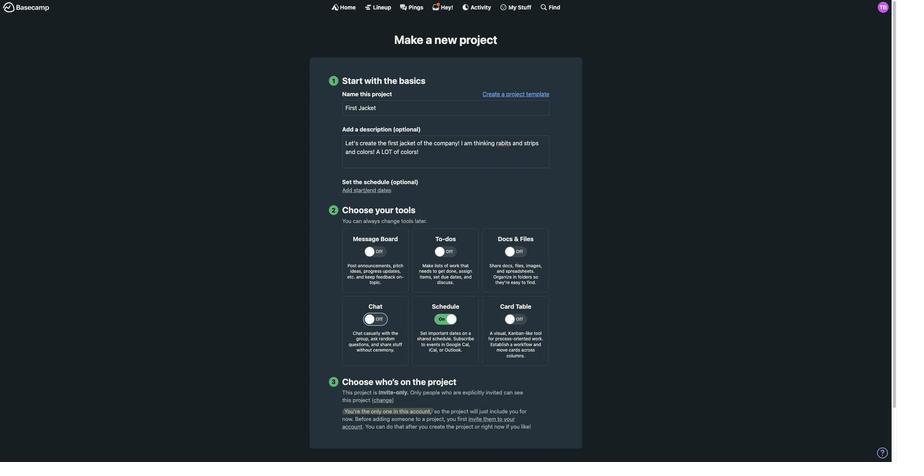 Task type: describe. For each thing, give the bounding box(es) containing it.
spreadsheets.
[[506, 269, 535, 274]]

make for make lists of work that needs to get done, assign items, set due dates, and discuss.
[[423, 263, 434, 269]]

1
[[332, 77, 335, 85]]

the inside set the schedule (optional) add start/end dates
[[353, 179, 363, 186]]

a inside a visual, kanban-like tool for process-oriented work. establish a workflow and move cards across columns.
[[511, 342, 513, 348]]

for inside a visual, kanban-like tool for process-oriented work. establish a workflow and move cards across columns.
[[489, 337, 494, 342]]

project left template
[[507, 91, 525, 98]]

choose for choose your tools
[[342, 205, 374, 215]]

so the project will just include you for now. before adding someone to a project, you first
[[342, 408, 527, 423]]

columns.
[[507, 354, 525, 359]]

questions,
[[349, 342, 370, 348]]

project,
[[427, 416, 446, 423]]

my stuff
[[509, 4, 532, 10]]

the up only
[[413, 377, 426, 387]]

create a project template
[[483, 91, 550, 98]]

etc.
[[348, 275, 355, 280]]

done,
[[446, 269, 458, 274]]

share
[[490, 263, 502, 269]]

project down start with the basics
[[372, 91, 392, 98]]

the left basics
[[384, 76, 398, 86]]

3
[[332, 379, 336, 386]]

0 vertical spatial you
[[342, 218, 352, 224]]

choose for choose who's on the project
[[342, 377, 374, 387]]

0 vertical spatial change
[[382, 218, 400, 224]]

first
[[458, 416, 467, 423]]

announcements,
[[358, 263, 392, 269]]

&
[[515, 236, 519, 243]]

1 vertical spatial change
[[374, 397, 392, 404]]

needs
[[419, 269, 432, 274]]

random
[[379, 337, 395, 342]]

work.
[[532, 337, 544, 342]]

a right the create
[[502, 91, 505, 98]]

to inside invite them to your account
[[498, 416, 503, 423]]

message board
[[353, 236, 398, 243]]

this project is invite-only.
[[342, 390, 409, 396]]

now.
[[342, 416, 354, 423]]

.
[[363, 424, 364, 430]]

stuff
[[393, 342, 403, 348]]

you can always change tools later.
[[342, 218, 428, 224]]

ceremony.
[[373, 348, 395, 353]]

oriented
[[514, 337, 531, 342]]

pings
[[409, 4, 424, 10]]

will
[[470, 408, 478, 415]]

pitch
[[393, 263, 404, 269]]

establish
[[491, 342, 509, 348]]

table
[[516, 303, 532, 311]]

create
[[483, 91, 500, 98]]

to inside set important dates on a shared schedule. subscribe to events in google cal, ical, or outlook.
[[422, 342, 426, 348]]

like
[[526, 331, 533, 336]]

and inside share docs, files, images, and spreadsheets. organize in folders so they're easy to find.
[[497, 269, 505, 274]]

this inside only people who are explicitly invited can see this project (
[[342, 397, 352, 404]]

a inside set important dates on a shared schedule. subscribe to events in google cal, ical, or outlook.
[[469, 331, 471, 336]]

2
[[332, 207, 336, 214]]

cal,
[[462, 342, 470, 348]]

files
[[520, 236, 534, 243]]

a
[[490, 331, 493, 336]]

ideas,
[[350, 269, 363, 274]]

find button
[[540, 4, 561, 11]]

for inside the so the project will just include you for now. before adding someone to a project, you first
[[520, 408, 527, 415]]

choose who's on the project
[[342, 377, 457, 387]]

my
[[509, 4, 517, 10]]

activity
[[471, 4, 491, 10]]

like!
[[521, 424, 531, 430]]

0 vertical spatial with
[[365, 76, 382, 86]]

dos
[[445, 236, 456, 243]]

include
[[490, 408, 508, 415]]

project inside the so the project will just include you for now. before adding someone to a project, you first
[[451, 408, 469, 415]]

main element
[[0, 0, 892, 14]]

without
[[357, 348, 372, 353]]

topic.
[[370, 280, 382, 286]]

make for make a new project
[[395, 33, 424, 47]]

ical,
[[429, 348, 438, 353]]

switch accounts image
[[3, 2, 49, 13]]

organize
[[494, 275, 512, 280]]

images,
[[526, 263, 542, 269]]

my stuff button
[[500, 4, 532, 11]]

message
[[353, 236, 379, 243]]

the inside chat casually with the group, ask random questions, and share stuff without ceremony.
[[392, 331, 398, 336]]

only people who are explicitly invited can see this project (
[[342, 390, 523, 404]]

1 vertical spatial or
[[475, 424, 480, 430]]

1 add from the top
[[342, 126, 354, 133]]

create a project template link
[[483, 91, 550, 98]]

progress
[[364, 269, 382, 274]]

only
[[411, 390, 422, 396]]

home link
[[332, 4, 356, 11]]

(
[[372, 397, 374, 404]]

one
[[383, 408, 392, 415]]

find.
[[527, 280, 537, 286]]

)
[[392, 397, 394, 404]]

shared
[[417, 337, 431, 342]]

set for important
[[421, 331, 427, 336]]

invited
[[486, 390, 503, 396]]

board
[[381, 236, 398, 243]]

share
[[380, 342, 392, 348]]

only.
[[396, 390, 409, 396]]

important
[[429, 331, 449, 336]]

2 vertical spatial in
[[394, 408, 398, 415]]

add inside set the schedule (optional) add start/end dates
[[342, 187, 352, 194]]

they're
[[496, 280, 510, 286]]

Name this project text field
[[342, 100, 550, 116]]

a inside the so the project will just include you for now. before adding someone to a project, you first
[[422, 416, 425, 423]]

move
[[497, 348, 508, 353]]

are
[[454, 390, 462, 396]]

set the schedule (optional) add start/end dates
[[342, 179, 419, 194]]

you up . you can do that after you create the project or right now if you like!
[[447, 416, 456, 423]]

someone
[[392, 416, 415, 423]]

to inside share docs, files, images, and spreadsheets. organize in folders so they're easy to find.
[[522, 280, 526, 286]]

make a new project
[[395, 33, 498, 47]]

0 vertical spatial your
[[376, 205, 394, 215]]

you right after
[[419, 424, 428, 430]]

1 vertical spatial on
[[401, 377, 411, 387]]

only
[[371, 408, 382, 415]]

can inside only people who are explicitly invited can see this project (
[[504, 390, 513, 396]]

card
[[501, 303, 515, 311]]

discuss.
[[438, 280, 454, 286]]

project up who
[[428, 377, 457, 387]]

the inside the so the project will just include you for now. before adding someone to a project, you first
[[442, 408, 450, 415]]

later.
[[415, 218, 428, 224]]

to-dos
[[436, 236, 456, 243]]



Task type: vqa. For each thing, say whether or not it's contained in the screenshot.
Choose
yes



Task type: locate. For each thing, give the bounding box(es) containing it.
1 vertical spatial your
[[504, 416, 515, 423]]

make
[[395, 33, 424, 47], [423, 263, 434, 269]]

them
[[484, 416, 496, 423]]

0 horizontal spatial for
[[489, 337, 494, 342]]

(optional)
[[393, 126, 421, 133], [391, 179, 419, 186]]

that for work
[[461, 263, 469, 269]]

so up the find.
[[534, 275, 539, 280]]

(optional) for add a description (optional)
[[393, 126, 421, 133]]

0 vertical spatial that
[[461, 263, 469, 269]]

events
[[427, 342, 440, 348]]

project inside only people who are explicitly invited can see this project (
[[353, 397, 370, 404]]

0 vertical spatial this
[[360, 91, 371, 98]]

you're
[[345, 408, 360, 415]]

docs
[[498, 236, 513, 243]]

make lists of work that needs to get done, assign items, set due dates, and discuss.
[[419, 263, 473, 286]]

1 horizontal spatial dates
[[450, 331, 461, 336]]

1 vertical spatial so
[[434, 408, 440, 415]]

make up 'needs'
[[423, 263, 434, 269]]

lineup
[[373, 4, 391, 10]]

and
[[497, 269, 505, 274], [357, 275, 364, 280], [464, 275, 472, 280], [371, 342, 379, 348], [534, 342, 542, 348]]

or inside set important dates on a shared schedule. subscribe to events in google cal, ical, or outlook.
[[440, 348, 444, 353]]

just
[[480, 408, 489, 415]]

0 vertical spatial so
[[534, 275, 539, 280]]

1 vertical spatial for
[[520, 408, 527, 415]]

(optional) for set the schedule (optional) add start/end dates
[[391, 179, 419, 186]]

chat for chat casually with the group, ask random questions, and share stuff without ceremony.
[[353, 331, 363, 336]]

1 horizontal spatial you
[[366, 424, 375, 430]]

and inside chat casually with the group, ask random questions, and share stuff without ceremony.
[[371, 342, 379, 348]]

project down the first
[[456, 424, 474, 430]]

make inside make lists of work that needs to get done, assign items, set due dates, and discuss.
[[423, 263, 434, 269]]

this down this
[[342, 397, 352, 404]]

add a description (optional)
[[342, 126, 421, 133]]

for down a at bottom right
[[489, 337, 494, 342]]

(optional) right schedule
[[391, 179, 419, 186]]

a down account, on the left bottom of page
[[422, 416, 425, 423]]

set important dates on a shared schedule. subscribe to events in google cal, ical, or outlook.
[[417, 331, 474, 353]]

to up set
[[433, 269, 437, 274]]

0 horizontal spatial this
[[342, 397, 352, 404]]

the up before
[[362, 408, 370, 415]]

that down someone
[[395, 424, 404, 430]]

lists
[[435, 263, 443, 269]]

so inside share docs, files, images, and spreadsheets. organize in folders so they're easy to find.
[[534, 275, 539, 280]]

0 horizontal spatial can
[[353, 218, 362, 224]]

on up "subscribe"
[[463, 331, 468, 336]]

on up "only." at left bottom
[[401, 377, 411, 387]]

this up someone
[[400, 408, 409, 415]]

your up you can always change tools later. at the left top of the page
[[376, 205, 394, 215]]

and inside make lists of work that needs to get done, assign items, set due dates, and discuss.
[[464, 275, 472, 280]]

account,
[[410, 408, 432, 415]]

your inside invite them to your account
[[504, 416, 515, 423]]

you're the only one in this account,
[[345, 408, 432, 415]]

or right ical,
[[440, 348, 444, 353]]

and down work.
[[534, 342, 542, 348]]

2 horizontal spatial in
[[513, 275, 517, 280]]

set inside set important dates on a shared schedule. subscribe to events in google cal, ical, or outlook.
[[421, 331, 427, 336]]

change
[[382, 218, 400, 224], [374, 397, 392, 404]]

dates inside set the schedule (optional) add start/end dates
[[378, 187, 392, 194]]

for up like!
[[520, 408, 527, 415]]

before
[[355, 416, 372, 423]]

hey!
[[441, 4, 454, 10]]

0 vertical spatial for
[[489, 337, 494, 342]]

1 horizontal spatial or
[[475, 424, 480, 430]]

cards
[[509, 348, 521, 353]]

easy
[[511, 280, 521, 286]]

docs,
[[503, 263, 514, 269]]

your
[[376, 205, 394, 215], [504, 416, 515, 423]]

you
[[342, 218, 352, 224], [366, 424, 375, 430]]

1 horizontal spatial that
[[461, 263, 469, 269]]

1 vertical spatial dates
[[450, 331, 461, 336]]

1 vertical spatial with
[[382, 331, 391, 336]]

2 add from the top
[[342, 187, 352, 194]]

0 vertical spatial can
[[353, 218, 362, 224]]

1 choose from the top
[[342, 205, 374, 215]]

kanban-
[[509, 331, 526, 336]]

you right if at the right of page
[[511, 424, 520, 430]]

can left always at top left
[[353, 218, 362, 224]]

project down activity link
[[460, 33, 498, 47]]

0 vertical spatial on
[[463, 331, 468, 336]]

to up now
[[498, 416, 503, 423]]

the up the project,
[[442, 408, 450, 415]]

a up 'cards'
[[511, 342, 513, 348]]

2 vertical spatial this
[[400, 408, 409, 415]]

you left always at top left
[[342, 218, 352, 224]]

1 vertical spatial chat
[[353, 331, 363, 336]]

who's
[[376, 377, 399, 387]]

. you can do that after you create the project or right now if you like!
[[363, 424, 531, 430]]

lineup link
[[365, 4, 391, 11]]

share docs, files, images, and spreadsheets. organize in folders so they're easy to find.
[[490, 263, 542, 286]]

this
[[342, 390, 353, 396]]

files,
[[515, 263, 525, 269]]

1 horizontal spatial on
[[463, 331, 468, 336]]

that up assign
[[461, 263, 469, 269]]

group,
[[357, 337, 370, 342]]

add left description
[[342, 126, 354, 133]]

choose
[[342, 205, 374, 215], [342, 377, 374, 387]]

folders
[[518, 275, 532, 280]]

2 choose from the top
[[342, 377, 374, 387]]

1 vertical spatial can
[[504, 390, 513, 396]]

do
[[387, 424, 393, 430]]

0 vertical spatial set
[[342, 179, 352, 186]]

set inside set the schedule (optional) add start/end dates
[[342, 179, 352, 186]]

that for do
[[395, 424, 404, 430]]

you right .
[[366, 424, 375, 430]]

home
[[340, 4, 356, 10]]

a left description
[[355, 126, 359, 133]]

chat inside chat casually with the group, ask random questions, and share stuff without ceremony.
[[353, 331, 363, 336]]

1 horizontal spatial your
[[504, 416, 515, 423]]

set
[[342, 179, 352, 186], [421, 331, 427, 336]]

visual,
[[494, 331, 507, 336]]

1 horizontal spatial for
[[520, 408, 527, 415]]

and down ask
[[371, 342, 379, 348]]

0 vertical spatial dates
[[378, 187, 392, 194]]

new
[[435, 33, 457, 47]]

dates down schedule
[[378, 187, 392, 194]]

0 horizontal spatial your
[[376, 205, 394, 215]]

account
[[342, 424, 363, 430]]

0 vertical spatial make
[[395, 33, 424, 47]]

to inside make lists of work that needs to get done, assign items, set due dates, and discuss.
[[433, 269, 437, 274]]

chat for chat
[[369, 303, 383, 311]]

to down shared
[[422, 342, 426, 348]]

2 horizontal spatial this
[[400, 408, 409, 415]]

on inside set important dates on a shared schedule. subscribe to events in google cal, ical, or outlook.
[[463, 331, 468, 336]]

1 vertical spatial that
[[395, 424, 404, 430]]

with
[[365, 76, 382, 86], [382, 331, 391, 336]]

name this project
[[342, 91, 392, 98]]

make down "pings" popup button
[[395, 33, 424, 47]]

chat down the topic.
[[369, 303, 383, 311]]

with up random
[[382, 331, 391, 336]]

can left see at the right bottom of page
[[504, 390, 513, 396]]

(optional) inside set the schedule (optional) add start/end dates
[[391, 179, 419, 186]]

0 vertical spatial choose
[[342, 205, 374, 215]]

schedule.
[[433, 337, 453, 342]]

change down choose your tools
[[382, 218, 400, 224]]

a up "subscribe"
[[469, 331, 471, 336]]

0 horizontal spatial that
[[395, 424, 404, 430]]

choose your tools
[[342, 205, 416, 215]]

ask
[[371, 337, 378, 342]]

tools left later.
[[402, 218, 414, 224]]

0 horizontal spatial in
[[394, 408, 398, 415]]

0 horizontal spatial so
[[434, 408, 440, 415]]

this right the name
[[360, 91, 371, 98]]

pings button
[[400, 4, 424, 11]]

add start/end dates link
[[342, 187, 392, 194]]

to down folders
[[522, 280, 526, 286]]

dates inside set important dates on a shared schedule. subscribe to events in google cal, ical, or outlook.
[[450, 331, 461, 336]]

project left (
[[353, 397, 370, 404]]

name
[[342, 91, 359, 98]]

1 vertical spatial add
[[342, 187, 352, 194]]

project left is
[[354, 390, 372, 396]]

so inside the so the project will just include you for now. before adding someone to a project, you first
[[434, 408, 440, 415]]

1 vertical spatial make
[[423, 263, 434, 269]]

1 horizontal spatial this
[[360, 91, 371, 98]]

1 vertical spatial this
[[342, 397, 352, 404]]

0 horizontal spatial set
[[342, 179, 352, 186]]

so up the project,
[[434, 408, 440, 415]]

in right one
[[394, 408, 398, 415]]

1 horizontal spatial set
[[421, 331, 427, 336]]

chat up the group,
[[353, 331, 363, 336]]

change down invite-
[[374, 397, 392, 404]]

0 vertical spatial or
[[440, 348, 444, 353]]

tool
[[534, 331, 542, 336]]

your up if at the right of page
[[504, 416, 515, 423]]

Add a description (optional) text field
[[342, 136, 550, 168]]

of
[[444, 263, 449, 269]]

1 vertical spatial in
[[442, 342, 445, 348]]

1 vertical spatial set
[[421, 331, 427, 336]]

tools up later.
[[396, 205, 416, 215]]

project up the first
[[451, 408, 469, 415]]

assign
[[459, 269, 473, 274]]

a left new
[[426, 33, 432, 47]]

and down the ideas,
[[357, 275, 364, 280]]

set up shared
[[421, 331, 427, 336]]

tyler black image
[[878, 2, 889, 13]]

you right "include"
[[510, 408, 519, 415]]

1 vertical spatial (optional)
[[391, 179, 419, 186]]

that inside make lists of work that needs to get done, assign items, set due dates, and discuss.
[[461, 263, 469, 269]]

description
[[360, 126, 392, 133]]

invite-
[[379, 390, 396, 396]]

0 horizontal spatial or
[[440, 348, 444, 353]]

set for the
[[342, 179, 352, 186]]

2 vertical spatial can
[[376, 424, 385, 430]]

0 vertical spatial add
[[342, 126, 354, 133]]

(optional) right description
[[393, 126, 421, 133]]

schedule
[[364, 179, 390, 186]]

1 horizontal spatial in
[[442, 342, 445, 348]]

to inside the so the project will just include you for now. before adding someone to a project, you first
[[416, 416, 421, 423]]

0 vertical spatial chat
[[369, 303, 383, 311]]

invite them to your account
[[342, 416, 515, 430]]

items,
[[420, 275, 433, 280]]

invite
[[469, 416, 482, 423]]

template
[[527, 91, 550, 98]]

hey! button
[[432, 3, 454, 11]]

choose up this
[[342, 377, 374, 387]]

0 horizontal spatial on
[[401, 377, 411, 387]]

set up add start/end dates link
[[342, 179, 352, 186]]

choose up always at top left
[[342, 205, 374, 215]]

post announcements, pitch ideas, progress updates, etc. and keep feedback on- topic.
[[348, 263, 404, 286]]

a visual, kanban-like tool for process-oriented work. establish a workflow and move cards across columns.
[[489, 331, 544, 359]]

1 vertical spatial tools
[[402, 218, 414, 224]]

with inside chat casually with the group, ask random questions, and share stuff without ceremony.
[[382, 331, 391, 336]]

1 horizontal spatial so
[[534, 275, 539, 280]]

dates,
[[450, 275, 463, 280]]

see
[[515, 390, 523, 396]]

stuff
[[518, 4, 532, 10]]

in up easy
[[513, 275, 517, 280]]

0 horizontal spatial you
[[342, 218, 352, 224]]

dates up "subscribe"
[[450, 331, 461, 336]]

1 horizontal spatial can
[[376, 424, 385, 430]]

the up random
[[392, 331, 398, 336]]

can down adding
[[376, 424, 385, 430]]

the right create
[[447, 424, 455, 430]]

in inside set important dates on a shared schedule. subscribe to events in google cal, ical, or outlook.
[[442, 342, 445, 348]]

1 horizontal spatial chat
[[369, 303, 383, 311]]

or down invite
[[475, 424, 480, 430]]

start
[[342, 76, 363, 86]]

1 vertical spatial you
[[366, 424, 375, 430]]

now
[[495, 424, 505, 430]]

if
[[506, 424, 510, 430]]

google
[[447, 342, 461, 348]]

to down account, on the left bottom of page
[[416, 416, 421, 423]]

and inside a visual, kanban-like tool for process-oriented work. establish a workflow and move cards across columns.
[[534, 342, 542, 348]]

and up organize
[[497, 269, 505, 274]]

docs & files
[[498, 236, 534, 243]]

with up name this project at the left top of the page
[[365, 76, 382, 86]]

0 horizontal spatial chat
[[353, 331, 363, 336]]

and down assign
[[464, 275, 472, 280]]

0 vertical spatial in
[[513, 275, 517, 280]]

in down schedule.
[[442, 342, 445, 348]]

0 horizontal spatial dates
[[378, 187, 392, 194]]

add left start/end
[[342, 187, 352, 194]]

in inside share docs, files, images, and spreadsheets. organize in folders so they're easy to find.
[[513, 275, 517, 280]]

post
[[348, 263, 357, 269]]

and inside post announcements, pitch ideas, progress updates, etc. and keep feedback on- topic.
[[357, 275, 364, 280]]

1 vertical spatial choose
[[342, 377, 374, 387]]

so
[[534, 275, 539, 280], [434, 408, 440, 415]]

2 horizontal spatial can
[[504, 390, 513, 396]]

the up start/end
[[353, 179, 363, 186]]

0 vertical spatial (optional)
[[393, 126, 421, 133]]

0 vertical spatial tools
[[396, 205, 416, 215]]



